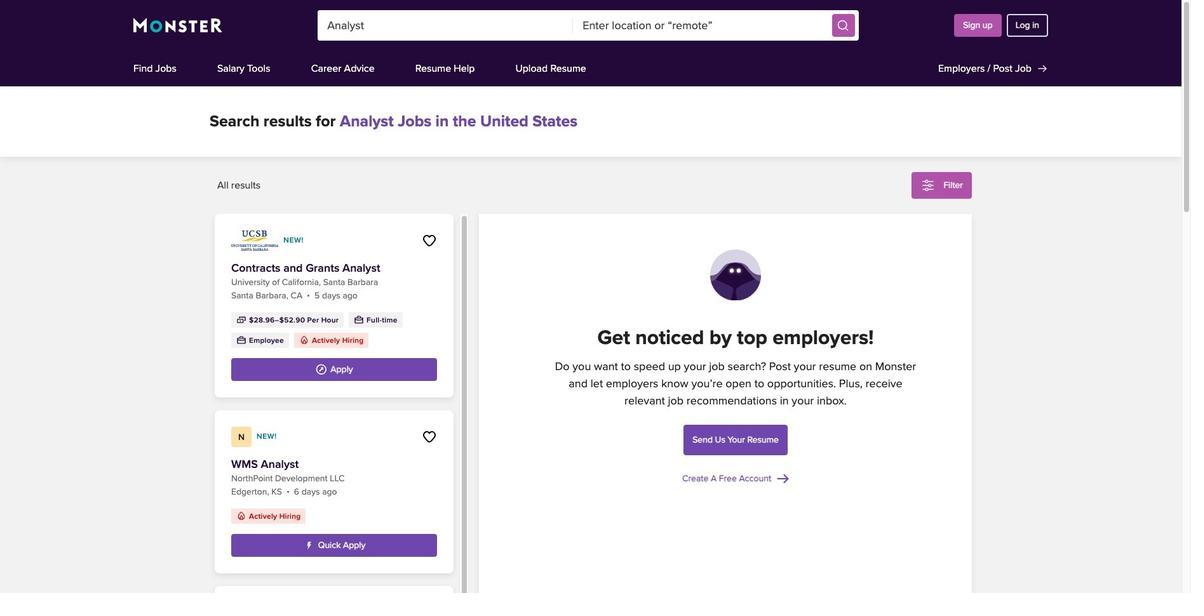 Task type: locate. For each thing, give the bounding box(es) containing it.
Search jobs, keywords, companies search field
[[318, 10, 573, 41]]

save this job image
[[422, 233, 437, 248]]

university of california, santa barbara logo image
[[231, 231, 279, 251]]

contracts and grants analyst at university of california, santa barbara element
[[215, 214, 454, 398]]

search image
[[837, 19, 850, 32]]

filter image
[[921, 178, 936, 193], [921, 178, 936, 193]]



Task type: describe. For each thing, give the bounding box(es) containing it.
Enter location or "remote" search field
[[573, 10, 829, 41]]

save this job image
[[422, 430, 437, 445]]

monster image
[[133, 18, 223, 33]]

wms analyst at northpoint development llc element
[[215, 411, 454, 574]]



Task type: vqa. For each thing, say whether or not it's contained in the screenshot.
Search Jobs, Keywords, Companies SEARCH BOX
yes



